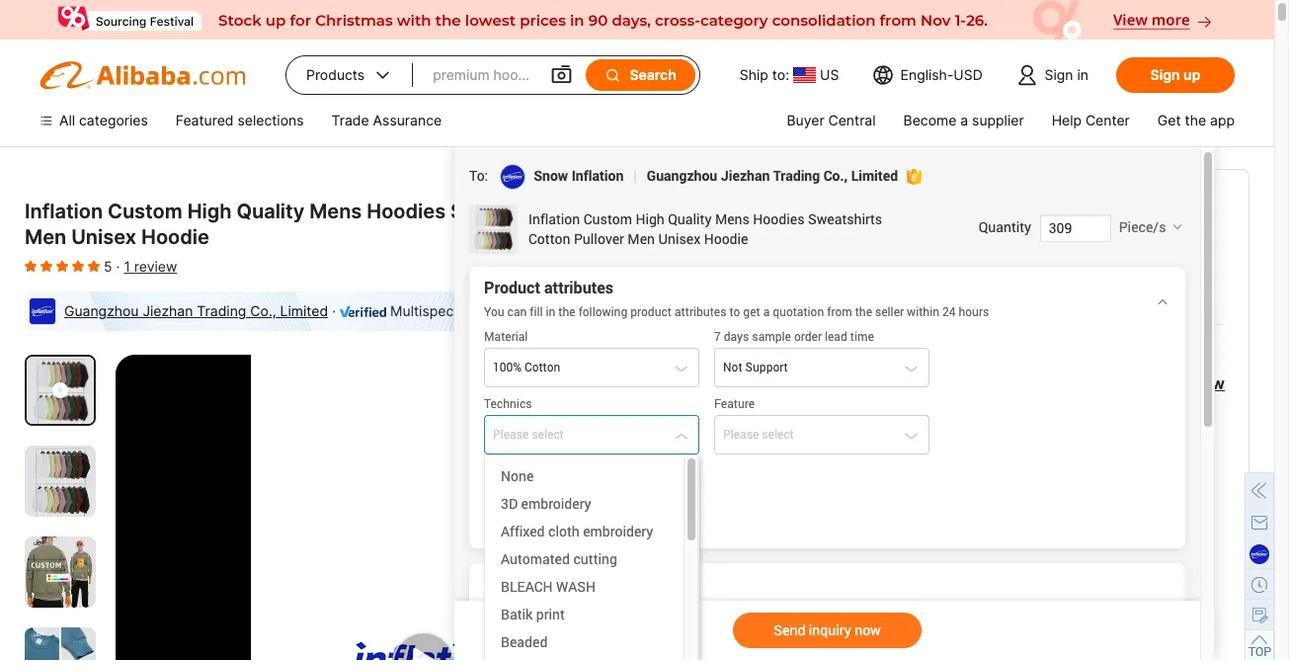 Task type: locate. For each thing, give the bounding box(es) containing it.
pieces up $11.93
[[871, 190, 914, 207]]

central
[[829, 112, 876, 128]]


[[604, 66, 622, 84]]

supplier
[[972, 112, 1024, 128], [485, 302, 537, 319]]

m
[[870, 608, 883, 624]]

s link
[[812, 598, 849, 635]]

guangzhou jiezhan trading co., limited link
[[64, 302, 328, 319]]

printing
[[1139, 527, 1189, 543]]

5
[[104, 258, 112, 275]]

 search
[[604, 66, 677, 84]]

pieces inside pieces $11.93
[[871, 190, 914, 207]]

center
[[1086, 112, 1130, 128]]

review
[[134, 258, 177, 275]]

0 vertical spatial supplier
[[972, 112, 1024, 128]]

to:
[[772, 66, 789, 83]]

1 vertical spatial pieces
[[871, 253, 913, 270]]

2 sign from the left
[[1151, 66, 1180, 83]]

1
[[124, 258, 130, 275]]

sign for sign up
[[1151, 66, 1180, 83]]

1 horizontal spatial sign
[[1151, 66, 1180, 83]]

17
[[918, 373, 934, 393]]

sign left up
[[1151, 66, 1180, 83]]

us
[[820, 66, 839, 83]]

l link
[[904, 598, 940, 635]]

pieces right 1000
[[871, 253, 913, 270]]

sign
[[1045, 66, 1074, 83], [1151, 66, 1180, 83]]

pieces
[[871, 190, 914, 207], [871, 253, 913, 270]]

yrs
[[561, 302, 581, 319]]

$11.36
[[938, 212, 1001, 236]]

supplier right a
[[972, 112, 1024, 128]]

guangzhou jiezhan trading co., limited
[[64, 302, 328, 319]]

>=
[[812, 253, 830, 270]]

a
[[961, 112, 968, 128]]

cn
[[613, 302, 633, 319]]

inflation
[[25, 200, 103, 223]]

l
[[918, 608, 926, 624]]

app
[[1210, 112, 1235, 128]]

variations
[[812, 346, 899, 367]]

transfer
[[1083, 527, 1135, 543]]

hoodies
[[367, 200, 446, 223]]

products 
[[306, 65, 393, 85]]

sign left in at right top
[[1045, 66, 1074, 83]]

$10.79
[[1074, 212, 1140, 236]]

buyer central
[[787, 112, 876, 128]]

favorites filling image
[[25, 258, 37, 274], [41, 258, 52, 274], [41, 258, 52, 274], [72, 258, 84, 274], [88, 258, 100, 274], [88, 258, 100, 274]]

1 vertical spatial supplier
[[485, 302, 537, 319]]


[[550, 63, 574, 87]]

multispecialty supplier
[[390, 302, 537, 319]]

supplier left 4 on the top left of page
[[485, 302, 537, 319]]

english-
[[901, 66, 954, 83]]

mens
[[309, 200, 362, 223]]

1000
[[834, 253, 867, 270]]

0 vertical spatial pieces
[[871, 190, 914, 207]]

1 sign from the left
[[1045, 66, 1074, 83]]

sign for sign in
[[1045, 66, 1074, 83]]


[[373, 65, 393, 85]]

1 pieces from the top
[[871, 190, 914, 207]]

pullover
[[640, 200, 718, 223]]

featured
[[176, 112, 234, 128]]

company logo image
[[29, 297, 56, 325]]

heat-
[[1046, 527, 1083, 543]]

ship to:
[[740, 66, 789, 83]]

total
[[812, 373, 849, 393]]

options:
[[853, 373, 913, 393]]

unisex
[[71, 225, 136, 249]]

trading
[[197, 302, 246, 319]]

cotton
[[570, 200, 635, 223]]

guangzhou
[[64, 302, 139, 319]]

select
[[1141, 373, 1189, 393]]

pieces $11.93
[[812, 190, 914, 236]]

favorites filling image
[[25, 258, 37, 274], [56, 258, 68, 274], [56, 258, 68, 274], [72, 258, 84, 274]]

0 horizontal spatial supplier
[[485, 302, 537, 319]]

become
[[904, 112, 957, 128]]

heat-transfer printing
[[1046, 527, 1189, 543]]

custom
[[108, 200, 182, 223]]

2 pieces from the top
[[871, 253, 913, 270]]

categories
[[79, 112, 148, 128]]

sign in
[[1045, 66, 1089, 83]]

get the app
[[1158, 112, 1235, 128]]

co.,
[[250, 302, 276, 319]]

0 horizontal spatial sign
[[1045, 66, 1074, 83]]

s
[[826, 608, 835, 624]]

featured selections
[[176, 112, 304, 128]]

assurance
[[373, 112, 442, 128]]

4 yrs
[[548, 302, 581, 319]]

1 horizontal spatial supplier
[[972, 112, 1024, 128]]



Task type: vqa. For each thing, say whether or not it's contained in the screenshot.
$13.86 Link
no



Task type: describe. For each thing, give the bounding box(es) containing it.
inflation custom high quality mens hoodies sweatshirts cotton pullover men unisex hoodie
[[25, 200, 718, 249]]

sign up
[[1151, 66, 1201, 83]]

search
[[630, 66, 677, 83]]

total options: 17
[[812, 373, 934, 393]]

the
[[1185, 112, 1207, 128]]

heat-transfer printing link
[[1032, 517, 1203, 554]]

hoodie
[[141, 225, 209, 249]]

selections
[[238, 112, 304, 128]]

4
[[548, 302, 557, 319]]

all categories
[[59, 112, 148, 128]]

products
[[306, 66, 365, 83]]

color
[[812, 410, 848, 427]]

select now link
[[1141, 373, 1225, 393]]

quality
[[237, 200, 305, 223]]

premium hoodies text field
[[433, 57, 530, 93]]

>= 1000 pieces
[[812, 253, 913, 270]]

limited
[[280, 302, 328, 319]]

help
[[1052, 112, 1082, 128]]

all
[[59, 112, 75, 128]]

high
[[187, 200, 232, 223]]

multispecialty
[[390, 302, 481, 319]]

play fill image
[[52, 380, 68, 400]]

up
[[1184, 66, 1201, 83]]

get
[[1158, 112, 1181, 128]]

sweatshirts
[[451, 200, 565, 223]]

trade assurance
[[332, 112, 442, 128]]

buyer
[[787, 112, 825, 128]]

english-usd
[[901, 66, 983, 83]]

help center
[[1052, 112, 1130, 128]]

trade
[[332, 112, 369, 128]]

ship
[[740, 66, 769, 83]]

men
[[25, 225, 66, 249]]

$11.93
[[812, 212, 875, 236]]

now
[[1193, 373, 1225, 393]]

favorite image
[[678, 379, 707, 409]]

usd
[[954, 66, 983, 83]]

select now
[[1141, 373, 1225, 393]]

jiezhan
[[143, 302, 193, 319]]

m link
[[857, 598, 897, 635]]

1 review
[[124, 258, 177, 275]]

in
[[1077, 66, 1089, 83]]

become a supplier
[[904, 112, 1024, 128]]



